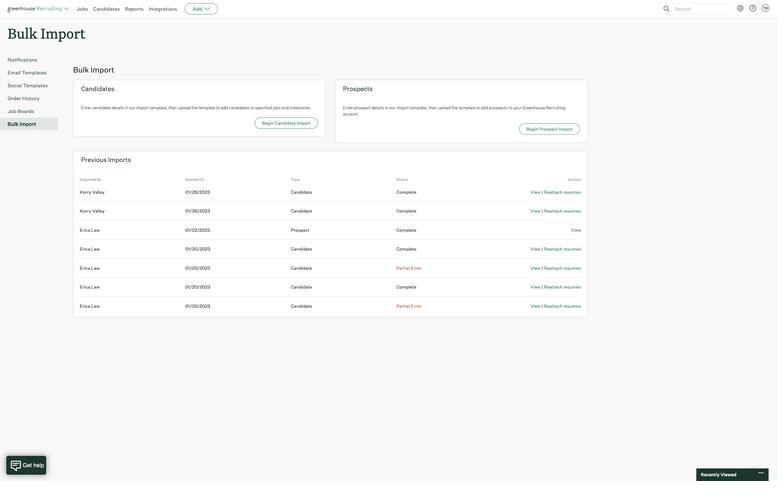 Task type: locate. For each thing, give the bounding box(es) containing it.
our for candidates
[[129, 105, 135, 110]]

3 resumes from the top
[[564, 246, 581, 252]]

6 | from the top
[[542, 303, 543, 309]]

Search text field
[[673, 4, 724, 13]]

social templates link
[[8, 82, 55, 89]]

0 vertical spatial partial
[[396, 265, 410, 271]]

candidates up 'candidate'
[[81, 85, 114, 93]]

our
[[129, 105, 135, 110], [389, 105, 396, 110]]

| for third reattach resumes link from the bottom
[[542, 265, 543, 271]]

1 horizontal spatial template
[[459, 105, 475, 110]]

2 the from the left
[[452, 105, 458, 110]]

upload inside enter prospect details in our import template, then upload the template to add prospects to your greenhouse recruiting account.
[[438, 105, 451, 110]]

0 vertical spatial partial error
[[396, 265, 421, 271]]

1 01/26/2023 from the top
[[185, 189, 210, 195]]

01/20/2023 for sixth reattach resumes link from the top of the page's view link
[[185, 303, 210, 309]]

1 horizontal spatial details
[[372, 105, 384, 110]]

started on
[[185, 177, 205, 182]]

then for prospects
[[429, 105, 437, 110]]

1 template from the left
[[199, 105, 215, 110]]

template for prospects
[[459, 105, 475, 110]]

1 partial from the top
[[396, 265, 410, 271]]

2 add from the left
[[481, 105, 488, 110]]

01/26/2023 for view link associated with 2nd reattach resumes link from the top of the page
[[185, 208, 210, 214]]

2 01/26/2023 from the top
[[185, 208, 210, 214]]

prospect inside begin prospect import button
[[539, 126, 558, 132]]

then for candidates
[[169, 105, 177, 110]]

01/20/2023
[[185, 246, 210, 252], [185, 265, 210, 271], [185, 284, 210, 290], [185, 303, 210, 309]]

the for prospects
[[452, 105, 458, 110]]

to left the specified
[[251, 105, 254, 110]]

our inside enter prospect details in our import template, then upload the template to add prospects to your greenhouse recruiting account.
[[389, 105, 396, 110]]

2 enter from the left
[[343, 105, 353, 110]]

korry
[[80, 189, 91, 195], [80, 208, 91, 214]]

1 add from the left
[[221, 105, 228, 110]]

1 vertical spatial partial
[[396, 303, 410, 309]]

the for candidates
[[192, 105, 198, 110]]

import
[[41, 24, 86, 42], [91, 65, 114, 75], [297, 120, 311, 126], [20, 121, 36, 127], [559, 126, 573, 132]]

law for third reattach resumes link from the bottom
[[91, 265, 100, 271]]

1 our from the left
[[129, 105, 135, 110]]

valley
[[92, 189, 105, 195], [92, 208, 105, 214]]

prospects
[[343, 85, 373, 93]]

template,
[[150, 105, 168, 110], [410, 105, 428, 110]]

1 korry valley from the top
[[80, 189, 105, 195]]

1 horizontal spatial in
[[385, 105, 388, 110]]

1 resumes from the top
[[564, 189, 581, 195]]

6 reattach resumes link from the top
[[544, 303, 581, 309]]

3 erica law from the top
[[80, 265, 100, 271]]

bulk import link
[[8, 120, 55, 128]]

valley for 2nd reattach resumes link from the top of the page
[[92, 208, 105, 214]]

candidates right jobs
[[93, 6, 120, 12]]

1 vertical spatial partial error
[[396, 303, 421, 309]]

01/26/2023
[[185, 189, 210, 195], [185, 208, 210, 214]]

template, inside enter prospect details in our import template, then upload the template to add prospects to your greenhouse recruiting account.
[[410, 105, 428, 110]]

1 horizontal spatial the
[[452, 105, 458, 110]]

0 horizontal spatial details
[[112, 105, 124, 110]]

2 01/20/2023 from the top
[[185, 265, 210, 271]]

error
[[411, 265, 421, 271], [411, 303, 421, 309]]

reattach for 2nd reattach resumes link from the top of the page
[[544, 208, 563, 214]]

0 vertical spatial korry valley
[[80, 189, 105, 195]]

2 vertical spatial bulk import
[[8, 121, 36, 127]]

bulk
[[8, 24, 37, 42], [73, 65, 89, 75], [8, 121, 19, 127]]

0 horizontal spatial add
[[221, 105, 228, 110]]

0 horizontal spatial prospect
[[291, 227, 309, 233]]

configure image
[[737, 4, 744, 12]]

2 then from the left
[[429, 105, 437, 110]]

begin for prospects
[[527, 126, 538, 132]]

korry for view link associated with 2nd reattach resumes link from the top of the page
[[80, 208, 91, 214]]

5 reattach from the top
[[544, 284, 563, 290]]

3 reattach from the top
[[544, 246, 563, 252]]

view link for sixth reattach resumes link from the top of the page
[[531, 303, 541, 309]]

template
[[199, 105, 215, 110], [459, 105, 475, 110]]

0 horizontal spatial in
[[125, 105, 128, 110]]

2 template, from the left
[[410, 105, 428, 110]]

2 our from the left
[[389, 105, 396, 110]]

td button
[[761, 3, 771, 13]]

0 vertical spatial prospect
[[539, 126, 558, 132]]

details for candidates
[[112, 105, 124, 110]]

01/20/2023 for view link for fifth reattach resumes link
[[185, 284, 210, 290]]

1 the from the left
[[192, 105, 198, 110]]

2 valley from the top
[[92, 208, 105, 214]]

5 view | reattach resumes from the top
[[531, 284, 581, 290]]

1 horizontal spatial add
[[481, 105, 488, 110]]

erica law
[[80, 227, 100, 233], [80, 246, 100, 252], [80, 265, 100, 271], [80, 284, 100, 290], [80, 303, 100, 309]]

begin down greenhouse
[[527, 126, 538, 132]]

details for prospects
[[372, 105, 384, 110]]

enter for prospects
[[343, 105, 353, 110]]

details inside enter prospect details in our import template, then upload the template to add prospects to your greenhouse recruiting account.
[[372, 105, 384, 110]]

templates for social templates
[[23, 82, 48, 89]]

import for prospects
[[396, 105, 409, 110]]

2 view | reattach resumes from the top
[[531, 208, 581, 214]]

1 details from the left
[[112, 105, 124, 110]]

1 then from the left
[[169, 105, 177, 110]]

1 vertical spatial bulk import
[[73, 65, 114, 75]]

3 to from the left
[[476, 105, 480, 110]]

5 | from the top
[[542, 284, 543, 290]]

4 reattach from the top
[[544, 265, 563, 271]]

2 vertical spatial bulk
[[8, 121, 19, 127]]

reattach for sixth reattach resumes link from the top of the page
[[544, 303, 563, 309]]

1 template, from the left
[[150, 105, 168, 110]]

1 horizontal spatial enter
[[343, 105, 353, 110]]

1 law from the top
[[91, 227, 100, 233]]

enter
[[81, 105, 91, 110], [343, 105, 353, 110]]

4 to from the left
[[509, 105, 513, 110]]

view for sixth reattach resumes link from the top of the page
[[531, 303, 541, 309]]

type
[[291, 177, 300, 182]]

1 horizontal spatial import
[[396, 105, 409, 110]]

enter for candidates
[[81, 105, 91, 110]]

candidate for sixth reattach resumes link from the top of the page
[[291, 303, 312, 309]]

templates for email templates
[[22, 69, 47, 76]]

add for prospects
[[481, 105, 488, 110]]

4 erica law from the top
[[80, 284, 100, 290]]

2 complete from the top
[[396, 208, 416, 214]]

2 error from the top
[[411, 303, 421, 309]]

email
[[8, 69, 21, 76]]

view | reattach resumes
[[531, 189, 581, 195], [531, 208, 581, 214], [531, 246, 581, 252], [531, 265, 581, 271], [531, 284, 581, 290], [531, 303, 581, 309]]

the
[[192, 105, 198, 110], [452, 105, 458, 110]]

in
[[125, 105, 128, 110], [385, 105, 388, 110]]

add inside enter prospect details in our import template, then upload the template to add prospects to your greenhouse recruiting account.
[[481, 105, 488, 110]]

templates down email templates link
[[23, 82, 48, 89]]

1 01/20/2023 from the top
[[185, 246, 210, 252]]

0 horizontal spatial enter
[[81, 105, 91, 110]]

5 complete from the top
[[396, 284, 416, 290]]

0 horizontal spatial begin
[[262, 120, 274, 126]]

0 vertical spatial 01/26/2023
[[185, 189, 210, 195]]

resumes
[[564, 189, 581, 195], [564, 208, 581, 214], [564, 246, 581, 252], [564, 265, 581, 271], [564, 284, 581, 290], [564, 303, 581, 309]]

4 law from the top
[[91, 284, 100, 290]]

1 horizontal spatial upload
[[438, 105, 451, 110]]

enter up account. on the top left of the page
[[343, 105, 353, 110]]

1 error from the top
[[411, 265, 421, 271]]

candidates
[[93, 6, 120, 12], [81, 85, 114, 93]]

add
[[221, 105, 228, 110], [481, 105, 488, 110]]

view link for fifth reattach resumes link
[[531, 284, 541, 290]]

1 erica law from the top
[[80, 227, 100, 233]]

add left prospects
[[481, 105, 488, 110]]

0 vertical spatial error
[[411, 265, 421, 271]]

begin
[[262, 120, 274, 126], [527, 126, 538, 132]]

| for 2nd reattach resumes link from the top of the page
[[542, 208, 543, 214]]

1 vertical spatial korry
[[80, 208, 91, 214]]

candidate
[[275, 120, 296, 126], [291, 189, 312, 195], [291, 208, 312, 214], [291, 246, 312, 252], [291, 265, 312, 271], [291, 284, 312, 290], [291, 303, 312, 309]]

status
[[396, 177, 408, 182]]

template, for prospects
[[410, 105, 428, 110]]

1 korry from the top
[[80, 189, 91, 195]]

specified
[[255, 105, 272, 110]]

2 reattach from the top
[[544, 208, 563, 214]]

5 law from the top
[[91, 303, 100, 309]]

partial
[[396, 265, 410, 271], [396, 303, 410, 309]]

law
[[91, 227, 100, 233], [91, 246, 100, 252], [91, 265, 100, 271], [91, 284, 100, 290], [91, 303, 100, 309]]

to left your
[[509, 105, 513, 110]]

3 law from the top
[[91, 265, 100, 271]]

1 horizontal spatial template,
[[410, 105, 428, 110]]

0 horizontal spatial the
[[192, 105, 198, 110]]

1 vertical spatial error
[[411, 303, 421, 309]]

notifications link
[[8, 56, 55, 64]]

law for sixth reattach resumes link from the top of the page
[[91, 303, 100, 309]]

erica
[[80, 227, 90, 233], [80, 246, 90, 252], [80, 265, 90, 271], [80, 284, 90, 290], [80, 303, 90, 309]]

complete
[[396, 189, 416, 195], [396, 208, 416, 214], [396, 227, 416, 233], [396, 246, 416, 252], [396, 284, 416, 290]]

2 import from the left
[[396, 105, 409, 110]]

01/26/2023 down started on
[[185, 189, 210, 195]]

then
[[169, 105, 177, 110], [429, 105, 437, 110]]

error for third reattach resumes link from the bottom
[[411, 265, 421, 271]]

begin candidate import
[[262, 120, 311, 126]]

0 horizontal spatial upload
[[178, 105, 191, 110]]

resumes for 6th reattach resumes link from the bottom of the page
[[564, 189, 581, 195]]

recruiting
[[546, 105, 566, 110]]

reattach resumes link
[[544, 189, 581, 195], [544, 208, 581, 214], [544, 246, 581, 252], [544, 265, 581, 271], [544, 284, 581, 290], [544, 303, 581, 309]]

1 valley from the top
[[92, 189, 105, 195]]

1 view | reattach resumes from the top
[[531, 189, 581, 195]]

2 upload from the left
[[438, 105, 451, 110]]

resumes for third reattach resumes link from the bottom
[[564, 265, 581, 271]]

boards
[[18, 108, 34, 114]]

and
[[282, 105, 289, 110]]

view link
[[531, 189, 541, 195], [531, 208, 541, 214], [571, 227, 581, 233], [531, 246, 541, 252], [531, 265, 541, 271], [531, 284, 541, 290], [531, 303, 541, 309]]

import inside enter prospect details in our import template, then upload the template to add prospects to your greenhouse recruiting account.
[[396, 105, 409, 110]]

korry valley
[[80, 189, 105, 195], [80, 208, 105, 214]]

to left prospects
[[476, 105, 480, 110]]

email templates link
[[8, 69, 55, 76]]

01/26/2023 for view link related to 6th reattach resumes link from the bottom of the page
[[185, 189, 210, 195]]

2 reattach resumes link from the top
[[544, 208, 581, 214]]

3 complete from the top
[[396, 227, 416, 233]]

4 erica from the top
[[80, 284, 90, 290]]

6 reattach from the top
[[544, 303, 563, 309]]

notifications
[[8, 57, 38, 63]]

view
[[531, 189, 541, 195], [531, 208, 541, 214], [571, 227, 581, 233], [531, 246, 541, 252], [531, 265, 541, 271], [531, 284, 541, 290], [531, 303, 541, 309]]

2 template from the left
[[459, 105, 475, 110]]

1 vertical spatial begin
[[527, 126, 538, 132]]

templates up social templates link
[[22, 69, 47, 76]]

import for candidates
[[136, 105, 149, 110]]

01/26/2023 up 01/22/2023
[[185, 208, 210, 214]]

import
[[136, 105, 149, 110], [396, 105, 409, 110]]

our right 'candidate'
[[129, 105, 135, 110]]

resumes for 2nd reattach resumes link from the top of the page
[[564, 208, 581, 214]]

5 erica law from the top
[[80, 303, 100, 309]]

1 partial error from the top
[[396, 265, 421, 271]]

1 vertical spatial templates
[[23, 82, 48, 89]]

0 vertical spatial korry
[[80, 189, 91, 195]]

the inside enter prospect details in our import template, then upload the template to add prospects to your greenhouse recruiting account.
[[452, 105, 458, 110]]

2 korry valley from the top
[[80, 208, 105, 214]]

3 erica from the top
[[80, 265, 90, 271]]

4 01/20/2023 from the top
[[185, 303, 210, 309]]

0 vertical spatial templates
[[22, 69, 47, 76]]

enter left 'candidate'
[[81, 105, 91, 110]]

1 vertical spatial prospect
[[291, 227, 309, 233]]

0 horizontal spatial then
[[169, 105, 177, 110]]

bulk import
[[8, 24, 86, 42], [73, 65, 114, 75], [8, 121, 36, 127]]

1 upload from the left
[[178, 105, 191, 110]]

enter inside enter prospect details in our import template, then upload the template to add prospects to your greenhouse recruiting account.
[[343, 105, 353, 110]]

1 vertical spatial valley
[[92, 208, 105, 214]]

view link for 4th reattach resumes link from the bottom
[[531, 246, 541, 252]]

view for 2nd reattach resumes link from the top of the page
[[531, 208, 541, 214]]

1 reattach from the top
[[544, 189, 563, 195]]

2 partial error from the top
[[396, 303, 421, 309]]

0 vertical spatial begin
[[262, 120, 274, 126]]

1 vertical spatial bulk
[[73, 65, 89, 75]]

5 reattach resumes link from the top
[[544, 284, 581, 290]]

complete for view link associated with 2nd reattach resumes link from the top of the page
[[396, 208, 416, 214]]

in right 'candidate'
[[125, 105, 128, 110]]

1 vertical spatial 01/26/2023
[[185, 208, 210, 214]]

5 erica from the top
[[80, 303, 90, 309]]

in inside enter prospect details in our import template, then upload the template to add prospects to your greenhouse recruiting account.
[[385, 105, 388, 110]]

partial error
[[396, 265, 421, 271], [396, 303, 421, 309]]

details right prospect
[[372, 105, 384, 110]]

1 complete from the top
[[396, 189, 416, 195]]

0 horizontal spatial import
[[136, 105, 149, 110]]

erica law for sixth reattach resumes link from the top of the page's view link
[[80, 303, 100, 309]]

add for candidates
[[221, 105, 228, 110]]

add left "candidates"
[[221, 105, 228, 110]]

your
[[513, 105, 522, 110]]

add button
[[185, 3, 218, 14]]

4 resumes from the top
[[564, 265, 581, 271]]

prospect
[[539, 126, 558, 132], [291, 227, 309, 233]]

2 in from the left
[[385, 105, 388, 110]]

4 | from the top
[[542, 265, 543, 271]]

|
[[542, 189, 543, 195], [542, 208, 543, 214], [542, 246, 543, 252], [542, 265, 543, 271], [542, 284, 543, 290], [542, 303, 543, 309]]

our right prospect
[[389, 105, 396, 110]]

resumes for sixth reattach resumes link from the top of the page
[[564, 303, 581, 309]]

2 law from the top
[[91, 246, 100, 252]]

social templates
[[8, 82, 48, 89]]

1 horizontal spatial then
[[429, 105, 437, 110]]

view for 4th reattach resumes link from the bottom
[[531, 246, 541, 252]]

reattach
[[544, 189, 563, 195], [544, 208, 563, 214], [544, 246, 563, 252], [544, 265, 563, 271], [544, 284, 563, 290], [544, 303, 563, 309]]

1 horizontal spatial our
[[389, 105, 396, 110]]

0 horizontal spatial template,
[[150, 105, 168, 110]]

6 resumes from the top
[[564, 303, 581, 309]]

job boards
[[8, 108, 34, 114]]

upload
[[178, 105, 191, 110], [438, 105, 451, 110]]

2 partial from the top
[[396, 303, 410, 309]]

begin down the specified
[[262, 120, 274, 126]]

0 vertical spatial valley
[[92, 189, 105, 195]]

korry valley for view link related to 6th reattach resumes link from the bottom of the page
[[80, 189, 105, 195]]

4 complete from the top
[[396, 246, 416, 252]]

1 to from the left
[[216, 105, 220, 110]]

details right 'candidate'
[[112, 105, 124, 110]]

1 horizontal spatial prospect
[[539, 126, 558, 132]]

resumes for fifth reattach resumes link
[[564, 284, 581, 290]]

prospects
[[489, 105, 508, 110]]

templates
[[22, 69, 47, 76], [23, 82, 48, 89]]

4 reattach resumes link from the top
[[544, 265, 581, 271]]

1 horizontal spatial begin
[[527, 126, 538, 132]]

1 import from the left
[[136, 105, 149, 110]]

actions
[[568, 177, 581, 182]]

details
[[112, 105, 124, 110], [372, 105, 384, 110]]

2 resumes from the top
[[564, 208, 581, 214]]

error for sixth reattach resumes link from the top of the page
[[411, 303, 421, 309]]

view link for 2nd reattach resumes link from the top of the page
[[531, 208, 541, 214]]

1 vertical spatial korry valley
[[80, 208, 105, 214]]

0 horizontal spatial template
[[199, 105, 215, 110]]

2 korry from the top
[[80, 208, 91, 214]]

3 | from the top
[[542, 246, 543, 252]]

to left "candidates"
[[216, 105, 220, 110]]

1 in from the left
[[125, 105, 128, 110]]

then inside enter prospect details in our import template, then upload the template to add prospects to your greenhouse recruiting account.
[[429, 105, 437, 110]]

5 resumes from the top
[[564, 284, 581, 290]]

3 01/20/2023 from the top
[[185, 284, 210, 290]]

2 erica law from the top
[[80, 246, 100, 252]]

started
[[185, 177, 199, 182]]

valley for 6th reattach resumes link from the bottom of the page
[[92, 189, 105, 195]]

0 horizontal spatial our
[[129, 105, 135, 110]]

2 | from the top
[[542, 208, 543, 214]]

to
[[216, 105, 220, 110], [251, 105, 254, 110], [476, 105, 480, 110], [509, 105, 513, 110]]

1 | from the top
[[542, 189, 543, 195]]

greenhouse
[[523, 105, 545, 110]]

reattach for 6th reattach resumes link from the bottom of the page
[[544, 189, 563, 195]]

reattach for third reattach resumes link from the bottom
[[544, 265, 563, 271]]

01/20/2023 for third reattach resumes link from the bottom view link
[[185, 265, 210, 271]]

2 details from the left
[[372, 105, 384, 110]]

template inside enter prospect details in our import template, then upload the template to add prospects to your greenhouse recruiting account.
[[459, 105, 475, 110]]

candidate for 6th reattach resumes link from the bottom of the page
[[291, 189, 312, 195]]

in right prospect
[[385, 105, 388, 110]]

1 enter from the left
[[81, 105, 91, 110]]



Task type: describe. For each thing, give the bounding box(es) containing it.
2 erica from the top
[[80, 246, 90, 252]]

0 vertical spatial bulk import
[[8, 24, 86, 42]]

previous
[[81, 156, 107, 164]]

upload for candidates
[[178, 105, 191, 110]]

complete for view link for fifth reattach resumes link
[[396, 284, 416, 290]]

candidate for 4th reattach resumes link from the bottom
[[291, 246, 312, 252]]

01/22/2023
[[185, 227, 210, 233]]

korry for view link related to 6th reattach resumes link from the bottom of the page
[[80, 189, 91, 195]]

view for third reattach resumes link from the bottom
[[531, 265, 541, 271]]

import inside 'link'
[[20, 121, 36, 127]]

begin for candidates
[[262, 120, 274, 126]]

3 view | reattach resumes from the top
[[531, 246, 581, 252]]

account.
[[343, 111, 359, 116]]

imports
[[108, 156, 131, 164]]

| for sixth reattach resumes link from the top of the page
[[542, 303, 543, 309]]

erica law for view link for fifth reattach resumes link
[[80, 284, 100, 290]]

order
[[8, 95, 21, 102]]

our for prospects
[[389, 105, 396, 110]]

law for fifth reattach resumes link
[[91, 284, 100, 290]]

3 reattach resumes link from the top
[[544, 246, 581, 252]]

viewed
[[721, 472, 737, 478]]

| for fifth reattach resumes link
[[542, 284, 543, 290]]

upload for prospects
[[438, 105, 451, 110]]

view link for third reattach resumes link from the bottom
[[531, 265, 541, 271]]

recently viewed
[[701, 472, 737, 478]]

reports
[[125, 6, 144, 12]]

4 view | reattach resumes from the top
[[531, 265, 581, 271]]

| for 6th reattach resumes link from the bottom of the page
[[542, 189, 543, 195]]

reports link
[[125, 6, 144, 12]]

bulk import inside 'link'
[[8, 121, 36, 127]]

complete for view link corresponding to 4th reattach resumes link from the bottom
[[396, 246, 416, 252]]

history
[[22, 95, 40, 102]]

begin candidate import button
[[255, 117, 318, 129]]

milestones.
[[290, 105, 311, 110]]

| for 4th reattach resumes link from the bottom
[[542, 246, 543, 252]]

view for fifth reattach resumes link
[[531, 284, 541, 290]]

0 vertical spatial bulk
[[8, 24, 37, 42]]

recently
[[701, 472, 720, 478]]

01/20/2023 for view link corresponding to 4th reattach resumes link from the bottom
[[185, 246, 210, 252]]

in for candidates
[[125, 105, 128, 110]]

template for candidates
[[199, 105, 215, 110]]

order history
[[8, 95, 40, 102]]

candidates link
[[93, 6, 120, 12]]

reattach for 4th reattach resumes link from the bottom
[[544, 246, 563, 252]]

1 reattach resumes link from the top
[[544, 189, 581, 195]]

imported by
[[80, 177, 101, 182]]

td
[[763, 6, 768, 10]]

enter prospect details in our import template, then upload the template to add prospects to your greenhouse recruiting account.
[[343, 105, 566, 116]]

integrations link
[[149, 6, 177, 12]]

6 view | reattach resumes from the top
[[531, 303, 581, 309]]

integrations
[[149, 6, 177, 12]]

2 to from the left
[[251, 105, 254, 110]]

template, for candidates
[[150, 105, 168, 110]]

bulk inside 'link'
[[8, 121, 19, 127]]

by
[[97, 177, 101, 182]]

1 vertical spatial candidates
[[81, 85, 114, 93]]

candidate for fifth reattach resumes link
[[291, 284, 312, 290]]

jobs
[[273, 105, 281, 110]]

enter candidate details in our import template, then upload the template to add candidates to specified jobs and milestones.
[[81, 105, 311, 110]]

candidate for third reattach resumes link from the bottom
[[291, 265, 312, 271]]

previous imports
[[81, 156, 131, 164]]

0 vertical spatial candidates
[[93, 6, 120, 12]]

job
[[8, 108, 16, 114]]

erica law for view link corresponding to 4th reattach resumes link from the bottom
[[80, 246, 100, 252]]

in for prospects
[[385, 105, 388, 110]]

resumes for 4th reattach resumes link from the bottom
[[564, 246, 581, 252]]

begin prospect import button
[[519, 124, 580, 135]]

candidate
[[92, 105, 111, 110]]

complete for view link related to 6th reattach resumes link from the bottom of the page
[[396, 189, 416, 195]]

reattach for fifth reattach resumes link
[[544, 284, 563, 290]]

view link for 6th reattach resumes link from the bottom of the page
[[531, 189, 541, 195]]

on
[[199, 177, 205, 182]]

jobs
[[77, 6, 88, 12]]

td button
[[762, 4, 769, 12]]

korry valley for view link associated with 2nd reattach resumes link from the top of the page
[[80, 208, 105, 214]]

law for 4th reattach resumes link from the bottom
[[91, 246, 100, 252]]

job boards link
[[8, 108, 55, 115]]

email templates
[[8, 69, 47, 76]]

candidates
[[229, 105, 250, 110]]

view for 6th reattach resumes link from the bottom of the page
[[531, 189, 541, 195]]

1 erica from the top
[[80, 227, 90, 233]]

add
[[193, 6, 202, 12]]

social
[[8, 82, 22, 89]]

candidate for 2nd reattach resumes link from the top of the page
[[291, 208, 312, 214]]

prospect
[[354, 105, 371, 110]]

jobs link
[[77, 6, 88, 12]]

erica law for third reattach resumes link from the bottom view link
[[80, 265, 100, 271]]

order history link
[[8, 95, 55, 102]]

greenhouse recruiting image
[[8, 5, 64, 13]]

imported
[[80, 177, 96, 182]]

begin prospect import
[[527, 126, 573, 132]]

candidate inside button
[[275, 120, 296, 126]]



Task type: vqa. For each thing, say whether or not it's contained in the screenshot.
"(45"
no



